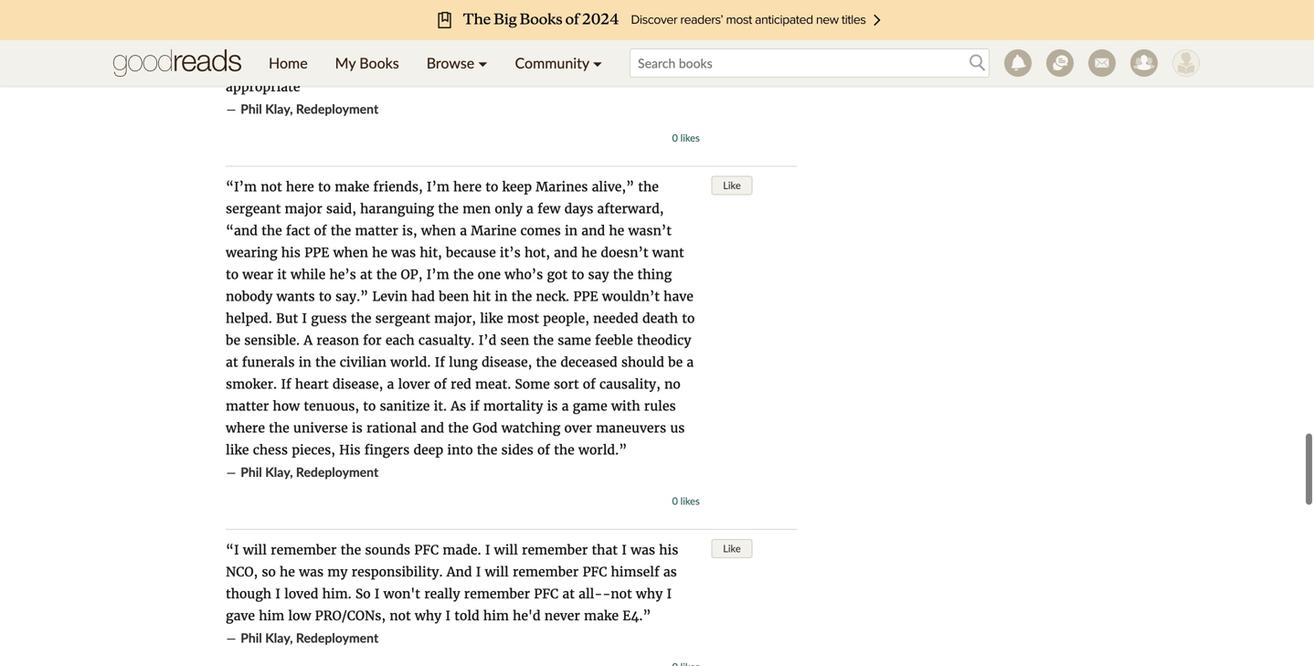 Task type: describe. For each thing, give the bounding box(es) containing it.
a left lover at the bottom left of the page
[[387, 376, 394, 393]]

sort
[[554, 376, 579, 393]]

the down as
[[448, 420, 469, 436]]

"i will remember the sounds pfc made. i will remember that i was his nco, so he was my responsibility. and i will remember pfc himself as though i loved him. so i won't really remember pfc at all--not why i gave him low pro/cons, not why i told him he'd never make e4." ― phil klay, redeployment
[[226, 542, 678, 647]]

sounds
[[365, 542, 410, 558]]

no
[[664, 376, 681, 393]]

0 horizontal spatial sergeant
[[226, 201, 281, 217]]

1 vertical spatial was
[[631, 542, 655, 558]]

1 horizontal spatial disease,
[[482, 354, 532, 371]]

so
[[262, 564, 276, 580]]

wasn't
[[628, 223, 672, 239]]

the down reason
[[315, 354, 336, 371]]

2 him from the left
[[483, 608, 509, 624]]

1 here from the left
[[286, 179, 314, 195]]

hot,
[[525, 244, 550, 261]]

redeployment inside "i will remember the sounds pfc made. i will remember that i was his nco, so he was my responsibility. and i will remember pfc himself as though i loved him. so i won't really remember pfc at all--not why i gave him low pro/cons, not why i told him he'd never make e4." ― phil klay, redeployment
[[296, 630, 379, 646]]

wear
[[242, 266, 273, 283]]

major
[[285, 201, 322, 217]]

people,
[[543, 310, 589, 327]]

1 redeployment link from the top
[[296, 101, 379, 117]]

been
[[439, 288, 469, 305]]

― inside "i'm not here to make friends, i'm here to keep marines alive," the sergeant major said, haranguing the men only a few days afterward, "and the fact of the matter is, when a marine comes in and he wasn't wearing his ppe when he was hit, because it's hot, and he doesn't want to wear it while he's at the op, i'm the one who's got to say the thing nobody wants to say." levin had been hit in the neck. ppe wouldn't have helped. but i guess the sergeant major, like most people, needed death to be sensible. a reason for each casualty. i'd seen the same feeble theodicy at funerals in the civilian world. if lung disease, the deceased should be a smoker. if heart disease, a lover of red meat. some sort of causality, no matter how tenuous, to sanitize it. as if mortality is a game with rules where the universe is rational and the god watching over maneuvers us like chess pieces, his fingers deep into the sides of the world." ― phil klay, redeployment
[[226, 464, 237, 481]]

remember up my
[[271, 542, 337, 558]]

phil inside ― phil klay, redeployment
[[241, 101, 262, 117]]

i down as
[[667, 586, 672, 602]]

not inside "i'm not here to make friends, i'm here to keep marines alive," the sergeant major said, haranguing the men only a few days afterward, "and the fact of the matter is, when a marine comes in and he wasn't wearing his ppe when he was hit, because it's hot, and he doesn't want to wear it while he's at the op, i'm the one who's got to say the thing nobody wants to say." levin had been hit in the neck. ppe wouldn't have helped. but i guess the sergeant major, like most people, needed death to be sensible. a reason for each casualty. i'd seen the same feeble theodicy at funerals in the civilian world. if lung disease, the deceased should be a smoker. if heart disease, a lover of red meat. some sort of causality, no matter how tenuous, to sanitize it. as if mortality is a game with rules where the universe is rational and the god watching over maneuvers us like chess pieces, his fingers deep into the sides of the world." ― phil klay, redeployment
[[261, 179, 282, 195]]

klay, inside ― phil klay, redeployment
[[265, 101, 293, 117]]

with
[[611, 398, 640, 414]]

2 here from the left
[[453, 179, 482, 195]]

the right seen
[[533, 332, 554, 349]]

klay, inside "i'm not here to make friends, i'm here to keep marines alive," the sergeant major said, haranguing the men only a few days afterward, "and the fact of the matter is, when a marine comes in and he wasn't wearing his ppe when he was hit, because it's hot, and he doesn't want to wear it while he's at the op, i'm the one who's got to say the thing nobody wants to say." levin had been hit in the neck. ppe wouldn't have helped. but i guess the sergeant major, like most people, needed death to be sensible. a reason for each casualty. i'd seen the same feeble theodicy at funerals in the civilian world. if lung disease, the deceased should be a smoker. if heart disease, a lover of red meat. some sort of causality, no matter how tenuous, to sanitize it. as if mortality is a game with rules where the universe is rational and the god watching over maneuvers us like chess pieces, his fingers deep into the sides of the world." ― phil klay, redeployment
[[265, 464, 293, 480]]

wants
[[276, 288, 315, 305]]

my
[[327, 564, 348, 580]]

― inside "i will remember the sounds pfc made. i will remember that i was his nco, so he was my responsibility. and i will remember pfc himself as though i loved him. so i won't really remember pfc at all--not why i gave him low pro/cons, not why i told him he'd never make e4." ― phil klay, redeployment
[[226, 630, 237, 647]]

he inside "i will remember the sounds pfc made. i will remember that i was his nco, so he was my responsibility. and i will remember pfc himself as though i loved him. so i won't really remember pfc at all--not why i gave him low pro/cons, not why i told him he'd never make e4." ― phil klay, redeployment
[[280, 564, 295, 580]]

though
[[226, 586, 271, 602]]

1 vertical spatial pfc
[[583, 564, 607, 580]]

mortality
[[483, 398, 543, 414]]

1 ― from the top
[[226, 101, 237, 117]]

say."
[[335, 288, 368, 305]]

men
[[462, 201, 491, 217]]

0 horizontal spatial is
[[352, 420, 363, 436]]

1 horizontal spatial and
[[554, 244, 578, 261]]

told
[[454, 608, 480, 624]]

"i
[[226, 542, 239, 558]]

as
[[663, 564, 677, 580]]

a
[[304, 332, 313, 349]]

0 vertical spatial in
[[565, 223, 578, 239]]

like for "i'm not here to make friends, i'm here to keep marines alive," the sergeant major said, haranguing the men only a few days afterward, "and the fact of the matter is, when a marine comes in and he wasn't wearing his ppe when he was hit, because it's hot, and he doesn't want to wear it while he's at the op, i'm the one who's got to say the thing nobody wants to say." levin had been hit in the neck. ppe wouldn't have helped. but i guess the sergeant major, like most people, needed death to be sensible. a reason for each casualty. i'd seen the same feeble theodicy at funerals in the civilian world. if lung disease, the deceased should be a smoker. if heart disease, a lover of red meat. some sort of causality, no matter how tenuous, to sanitize it. as if mortality is a game with rules where the universe is rational and the god watching over maneuvers us like chess pieces, his fingers deep into the sides of the world."
[[723, 179, 741, 191]]

death
[[642, 310, 678, 327]]

it
[[277, 266, 287, 283]]

likes for "i'm not here to make friends, i'm here to keep marines alive," the sergeant major said, haranguing the men only a few days afterward, "and the fact of the matter is, when a marine comes in and he wasn't wearing his ppe when he was hit, because it's hot, and he doesn't want to wear it while he's at the op, i'm the one who's got to say the thing nobody wants to say." levin had been hit in the neck. ppe wouldn't have helped. but i guess the sergeant major, like most people, needed death to be sensible. a reason for each casualty. i'd seen the same feeble theodicy at funerals in the civilian world. if lung disease, the deceased should be a smoker. if heart disease, a lover of red meat. some sort of causality, no matter how tenuous, to sanitize it. as if mortality is a game with rules where the universe is rational and the god watching over maneuvers us like chess pieces, his fingers deep into the sides of the world."
[[681, 495, 700, 507]]

days
[[564, 201, 593, 217]]

redeployment inside ― phil klay, redeployment
[[296, 101, 379, 117]]

into
[[447, 442, 473, 458]]

1 i'm from the top
[[427, 179, 450, 195]]

it.
[[434, 398, 447, 414]]

i'd
[[479, 332, 496, 349]]

0 vertical spatial matter
[[355, 223, 398, 239]]

to right got
[[571, 266, 584, 283]]

of down watching
[[537, 442, 550, 458]]

home link
[[255, 40, 321, 86]]

1 horizontal spatial pfc
[[534, 586, 559, 602]]

world."
[[578, 442, 627, 458]]

my books
[[335, 54, 399, 72]]

0 vertical spatial pfc
[[414, 542, 439, 558]]

remember up he'd at left
[[464, 586, 530, 602]]

watching
[[501, 420, 561, 436]]

menu containing home
[[255, 40, 616, 86]]

loved
[[284, 586, 318, 602]]

pieces,
[[292, 442, 335, 458]]

remember left that
[[522, 542, 588, 558]]

if
[[470, 398, 479, 414]]

0 horizontal spatial when
[[333, 244, 368, 261]]

he's
[[329, 266, 356, 283]]

theodicy
[[637, 332, 691, 349]]

deep
[[413, 442, 443, 458]]

redeployment inside "i'm not here to make friends, i'm here to keep marines alive," the sergeant major said, haranguing the men only a few days afterward, "and the fact of the matter is, when a marine comes in and he wasn't wearing his ppe when he was hit, because it's hot, and he doesn't want to wear it while he's at the op, i'm the one who's got to say the thing nobody wants to say." levin had been hit in the neck. ppe wouldn't have helped. but i guess the sergeant major, like most people, needed death to be sensible. a reason for each casualty. i'd seen the same feeble theodicy at funerals in the civilian world. if lung disease, the deceased should be a smoker. if heart disease, a lover of red meat. some sort of causality, no matter how tenuous, to sanitize it. as if mortality is a game with rules where the universe is rational and the god watching over maneuvers us like chess pieces, his fingers deep into the sides of the world." ― phil klay, redeployment
[[296, 464, 379, 480]]

2 vertical spatial and
[[421, 420, 444, 436]]

a up because
[[460, 223, 467, 239]]

the down say."
[[351, 310, 371, 327]]

1 vertical spatial if
[[281, 376, 291, 393]]

hit,
[[420, 244, 442, 261]]

2 horizontal spatial and
[[581, 223, 605, 239]]

redeployment link for the
[[296, 630, 379, 646]]

0 horizontal spatial like
[[226, 442, 249, 458]]

universe
[[293, 420, 348, 436]]

wearing
[[226, 244, 277, 261]]

game
[[573, 398, 607, 414]]

my group discussions image
[[1046, 49, 1074, 77]]

will right and
[[485, 564, 509, 580]]

smoker.
[[226, 376, 277, 393]]

i left told
[[445, 608, 451, 624]]

wouldn't
[[602, 288, 660, 305]]

0 horizontal spatial was
[[299, 564, 324, 580]]

he up levin at top left
[[372, 244, 387, 261]]

the down god
[[477, 442, 497, 458]]

a left "few"
[[526, 201, 534, 217]]

it's
[[500, 244, 521, 261]]

comes
[[520, 223, 561, 239]]

lung
[[449, 354, 478, 371]]

marines
[[536, 179, 588, 195]]

god
[[473, 420, 498, 436]]

the left fact on the top left of the page
[[261, 223, 282, 239]]

0 horizontal spatial why
[[415, 608, 442, 624]]

fingers
[[364, 442, 410, 458]]

"i'm not here to make friends, i'm here to keep marines alive," the sergeant major said, haranguing the men only a few days afterward, "and the fact of the matter is, when a marine comes in and he wasn't wearing his ppe when he was hit, because it's hot, and he doesn't want to wear it while he's at the op, i'm the one who's got to say the thing nobody wants to say." levin had been hit in the neck. ppe wouldn't have helped. but i guess the sergeant major, like most people, needed death to be sensible. a reason for each casualty. i'd seen the same feeble theodicy at funerals in the civilian world. if lung disease, the deceased should be a smoker. if heart disease, a lover of red meat. some sort of causality, no matter how tenuous, to sanitize it. as if mortality is a game with rules where the universe is rational and the god watching over maneuvers us like chess pieces, his fingers deep into the sides of the world." ― phil klay, redeployment
[[226, 179, 695, 481]]

so
[[355, 586, 371, 602]]

helped.
[[226, 310, 272, 327]]

gave
[[226, 608, 255, 624]]

fact
[[286, 223, 310, 239]]

responsibility.
[[352, 564, 443, 580]]

community
[[515, 54, 589, 72]]

deceased
[[561, 354, 617, 371]]

friend requests image
[[1130, 49, 1158, 77]]

some
[[515, 376, 550, 393]]

Search books text field
[[630, 48, 990, 78]]

the left men
[[438, 201, 459, 217]]

community ▾ button
[[501, 40, 616, 86]]

who's
[[505, 266, 543, 283]]

sam green image
[[1173, 49, 1200, 77]]

neck.
[[536, 288, 569, 305]]

won't
[[384, 586, 420, 602]]

nco,
[[226, 564, 258, 580]]

0 for "i'm not here to make friends, i'm here to keep marines alive," the sergeant major said, haranguing the men only a few days afterward, "and the fact of the matter is, when a marine comes in and he wasn't wearing his ppe when he was hit, because it's hot, and he doesn't want to wear it while he's at the op, i'm the one who's got to say the thing nobody wants to say." levin had been hit in the neck. ppe wouldn't have helped. but i guess the sergeant major, like most people, needed death to be sensible. a reason for each casualty. i'd seen the same feeble theodicy at funerals in the civilian world. if lung disease, the deceased should be a smoker. if heart disease, a lover of red meat. some sort of causality, no matter how tenuous, to sanitize it. as if mortality is a game with rules where the universe is rational and the god watching over maneuvers us like chess pieces, his fingers deep into the sides of the world."
[[672, 495, 678, 507]]

i right and
[[476, 564, 481, 580]]

his
[[339, 442, 361, 458]]

2 vertical spatial in
[[299, 354, 311, 371]]

levin
[[372, 288, 408, 305]]

rational
[[366, 420, 417, 436]]

"i'm
[[226, 179, 257, 195]]

rules
[[644, 398, 676, 414]]

2 vertical spatial not
[[390, 608, 411, 624]]

seen
[[500, 332, 529, 349]]

the down how
[[269, 420, 289, 436]]

klay, inside "i will remember the sounds pfc made. i will remember that i was his nco, so he was my responsibility. and i will remember pfc himself as though i loved him. so i won't really remember pfc at all--not why i gave him low pro/cons, not why i told him he'd never make e4." ― phil klay, redeployment
[[265, 630, 293, 646]]

0 vertical spatial like
[[480, 310, 503, 327]]

is,
[[402, 223, 417, 239]]

sensible.
[[244, 332, 300, 349]]



Task type: locate. For each thing, give the bounding box(es) containing it.
0 vertical spatial and
[[581, 223, 605, 239]]

▾ for community ▾
[[593, 54, 602, 72]]

feeble
[[595, 332, 633, 349]]

i inside "i'm not here to make friends, i'm here to keep marines alive," the sergeant major said, haranguing the men only a few days afterward, "and the fact of the matter is, when a marine comes in and he wasn't wearing his ppe when he was hit, because it's hot, and he doesn't want to wear it while he's at the op, i'm the one who's got to say the thing nobody wants to say." levin had been hit in the neck. ppe wouldn't have helped. but i guess the sergeant major, like most people, needed death to be sensible. a reason for each casualty. i'd seen the same feeble theodicy at funerals in the civilian world. if lung disease, the deceased should be a smoker. if heart disease, a lover of red meat. some sort of causality, no matter how tenuous, to sanitize it. as if mortality is a game with rules where the universe is rational and the god watching over maneuvers us like chess pieces, his fingers deep into the sides of the world." ― phil klay, redeployment
[[302, 310, 307, 327]]

a down theodicy
[[687, 354, 694, 371]]

my books link
[[321, 40, 413, 86]]

0 vertical spatial was
[[391, 244, 416, 261]]

0 vertical spatial not
[[261, 179, 282, 195]]

1 vertical spatial ppe
[[573, 288, 598, 305]]

1 vertical spatial disease,
[[333, 376, 383, 393]]

alive,"
[[592, 179, 634, 195]]

2 horizontal spatial not
[[611, 586, 632, 602]]

2 redeployment link from the top
[[296, 464, 379, 480]]

1 vertical spatial like
[[723, 542, 741, 555]]

browse ▾ button
[[413, 40, 501, 86]]

i right made.
[[485, 542, 490, 558]]

will right made.
[[494, 542, 518, 558]]

0 vertical spatial when
[[421, 223, 456, 239]]

klay, down home link
[[265, 101, 293, 117]]

0 likes link for ―
[[672, 132, 700, 144]]

― down gave at the left
[[226, 630, 237, 647]]

▾ inside dropdown button
[[593, 54, 602, 72]]

will right '"i'
[[243, 542, 267, 558]]

1 vertical spatial matter
[[226, 398, 269, 414]]

0 horizontal spatial in
[[299, 354, 311, 371]]

1 vertical spatial sergeant
[[375, 310, 430, 327]]

the up the most
[[511, 288, 532, 305]]

▾ inside popup button
[[478, 54, 488, 72]]

make up said,
[[335, 179, 369, 195]]

i'm right friends,
[[427, 179, 450, 195]]

1 horizontal spatial sergeant
[[375, 310, 430, 327]]

hit
[[473, 288, 491, 305]]

is down sort
[[547, 398, 558, 414]]

1 horizontal spatial make
[[584, 608, 619, 624]]

redeployment down pro/cons,
[[296, 630, 379, 646]]

not down "won't"
[[390, 608, 411, 624]]

the down because
[[453, 266, 474, 283]]

world.
[[390, 354, 431, 371]]

1 vertical spatial klay,
[[265, 464, 293, 480]]

redeployment link down his on the bottom left
[[296, 464, 379, 480]]

― down where
[[226, 464, 237, 481]]

lover
[[398, 376, 430, 393]]

funerals
[[242, 354, 295, 371]]

Search for books to add to your shelves search field
[[630, 48, 990, 78]]

like link for "i will remember the sounds pfc made. i will remember that i was his nco, so he was my responsibility. and i will remember pfc himself as though i loved him. so i won't really remember pfc at all--not why i gave him low pro/cons, not why i told him he'd never make e4."
[[711, 539, 753, 558]]

us
[[670, 420, 685, 436]]

0 horizontal spatial matter
[[226, 398, 269, 414]]

phil inside "i will remember the sounds pfc made. i will remember that i was his nco, so he was my responsibility. and i will remember pfc himself as though i loved him. so i won't really remember pfc at all--not why i gave him low pro/cons, not why i told him he'd never make e4." ― phil klay, redeployment
[[241, 630, 262, 646]]

1 like link from the top
[[711, 176, 753, 195]]

to
[[318, 179, 331, 195], [486, 179, 498, 195], [226, 266, 239, 283], [571, 266, 584, 283], [319, 288, 332, 305], [682, 310, 695, 327], [363, 398, 376, 414]]

0 vertical spatial phil
[[241, 101, 262, 117]]

the up some
[[536, 354, 557, 371]]

afterward,
[[597, 201, 664, 217]]

at left all- on the bottom of page
[[562, 586, 575, 602]]

1 ▾ from the left
[[478, 54, 488, 72]]

0 vertical spatial 0
[[672, 132, 678, 144]]

0 horizontal spatial here
[[286, 179, 314, 195]]

when up hit,
[[421, 223, 456, 239]]

will
[[243, 542, 267, 558], [494, 542, 518, 558], [485, 564, 509, 580]]

he
[[609, 223, 624, 239], [372, 244, 387, 261], [582, 244, 597, 261], [280, 564, 295, 580]]

1 likes from the top
[[681, 132, 700, 144]]

2 0 likes link from the top
[[672, 495, 700, 507]]

0 vertical spatial 0 likes
[[672, 132, 700, 144]]

1 horizontal spatial at
[[360, 266, 372, 283]]

3 phil from the top
[[241, 630, 262, 646]]

to left wear on the left top of the page
[[226, 266, 239, 283]]

one
[[478, 266, 501, 283]]

0 horizontal spatial at
[[226, 354, 238, 371]]

2 redeployment from the top
[[296, 464, 379, 480]]

his up as
[[659, 542, 678, 558]]

be
[[226, 332, 240, 349], [668, 354, 683, 371]]

remember
[[271, 542, 337, 558], [522, 542, 588, 558], [513, 564, 579, 580], [464, 586, 530, 602]]

▾ for browse ▾
[[478, 54, 488, 72]]

1 vertical spatial phil
[[241, 464, 262, 480]]

few
[[537, 201, 561, 217]]

i right that
[[622, 542, 627, 558]]

the down doesn't
[[613, 266, 634, 283]]

2 horizontal spatial in
[[565, 223, 578, 239]]

0 horizontal spatial and
[[421, 420, 444, 436]]

klay, down low
[[265, 630, 293, 646]]

redeployment down his on the bottom left
[[296, 464, 379, 480]]

0 vertical spatial i'm
[[427, 179, 450, 195]]

2 like link from the top
[[711, 539, 753, 558]]

he right so at the left of page
[[280, 564, 295, 580]]

1 0 from the top
[[672, 132, 678, 144]]

redeployment
[[296, 101, 379, 117], [296, 464, 379, 480], [296, 630, 379, 646]]

he'd
[[513, 608, 541, 624]]

1 horizontal spatial was
[[391, 244, 416, 261]]

1 horizontal spatial not
[[390, 608, 411, 624]]

2 vertical spatial phil
[[241, 630, 262, 646]]

0 horizontal spatial him
[[259, 608, 284, 624]]

needed
[[593, 310, 639, 327]]

0 vertical spatial if
[[435, 354, 445, 371]]

1 horizontal spatial matter
[[355, 223, 398, 239]]

1 vertical spatial at
[[226, 354, 238, 371]]

the down said,
[[331, 223, 351, 239]]

2 phil from the top
[[241, 464, 262, 480]]

redeployment link down my
[[296, 101, 379, 117]]

in down a
[[299, 354, 311, 371]]

and down days
[[581, 223, 605, 239]]

1 vertical spatial his
[[659, 542, 678, 558]]

1 vertical spatial make
[[584, 608, 619, 624]]

his inside "i'm not here to make friends, i'm here to keep marines alive," the sergeant major said, haranguing the men only a few days afterward, "and the fact of the matter is, when a marine comes in and he wasn't wearing his ppe when he was hit, because it's hot, and he doesn't want to wear it while he's at the op, i'm the one who's got to say the thing nobody wants to say." levin had been hit in the neck. ppe wouldn't have helped. but i guess the sergeant major, like most people, needed death to be sensible. a reason for each casualty. i'd seen the same feeble theodicy at funerals in the civilian world. if lung disease, the deceased should be a smoker. if heart disease, a lover of red meat. some sort of causality, no matter how tenuous, to sanitize it. as if mortality is a game with rules where the universe is rational and the god watching over maneuvers us like chess pieces, his fingers deep into the sides of the world." ― phil klay, redeployment
[[281, 244, 301, 261]]

for
[[363, 332, 382, 349]]

2 klay, from the top
[[265, 464, 293, 480]]

1 horizontal spatial ▾
[[593, 54, 602, 72]]

0 likes for "i'm not here to make friends, i'm here to keep marines alive," the sergeant major said, haranguing the men only a few days afterward, "and the fact of the matter is, when a marine comes in and he wasn't wearing his ppe when he was hit, because it's hot, and he doesn't want to wear it while he's at the op, i'm the one who's got to say the thing nobody wants to say." levin had been hit in the neck. ppe wouldn't have helped. but i guess the sergeant major, like most people, needed death to be sensible. a reason for each casualty. i'd seen the same feeble theodicy at funerals in the civilian world. if lung disease, the deceased should be a smoker. if heart disease, a lover of red meat. some sort of causality, no matter how tenuous, to sanitize it. as if mortality is a game with rules where the universe is rational and the god watching over maneuvers us like chess pieces, his fingers deep into the sides of the world."
[[672, 495, 700, 507]]

pfc up all- on the bottom of page
[[583, 564, 607, 580]]

0 horizontal spatial pfc
[[414, 542, 439, 558]]

pro/cons,
[[315, 608, 386, 624]]

the down over
[[554, 442, 575, 458]]

0 horizontal spatial ▾
[[478, 54, 488, 72]]

i
[[302, 310, 307, 327], [485, 542, 490, 558], [622, 542, 627, 558], [476, 564, 481, 580], [275, 586, 281, 602], [375, 586, 380, 602], [667, 586, 672, 602], [445, 608, 451, 624]]

redeployment link for to
[[296, 464, 379, 480]]

in down days
[[565, 223, 578, 239]]

that
[[592, 542, 618, 558]]

browse ▾
[[427, 54, 488, 72]]

pfc up never
[[534, 586, 559, 602]]

be down helped.
[[226, 332, 240, 349]]

3 redeployment from the top
[[296, 630, 379, 646]]

to up guess
[[319, 288, 332, 305]]

0 likes for ―
[[672, 132, 700, 144]]

notifications image
[[1004, 49, 1032, 77]]

how
[[273, 398, 300, 414]]

1 vertical spatial likes
[[681, 495, 700, 507]]

0 vertical spatial like link
[[711, 176, 753, 195]]

0 vertical spatial why
[[636, 586, 663, 602]]

is
[[547, 398, 558, 414], [352, 420, 363, 436]]

1 horizontal spatial be
[[668, 354, 683, 371]]

be up no on the right
[[668, 354, 683, 371]]

sides
[[501, 442, 533, 458]]

0 horizontal spatial ppe
[[304, 244, 329, 261]]

phil down home link
[[241, 101, 262, 117]]

2 0 from the top
[[672, 495, 678, 507]]

the up my
[[341, 542, 361, 558]]

i right so
[[375, 586, 380, 602]]

not right "i'm
[[261, 179, 282, 195]]

1 vertical spatial in
[[495, 288, 508, 305]]

▾
[[478, 54, 488, 72], [593, 54, 602, 72]]

here up men
[[453, 179, 482, 195]]

1 horizontal spatial ppe
[[573, 288, 598, 305]]

and up deep
[[421, 420, 444, 436]]

1 horizontal spatial if
[[435, 354, 445, 371]]

heart
[[295, 376, 329, 393]]

over
[[564, 420, 592, 436]]

1 phil from the top
[[241, 101, 262, 117]]

want
[[652, 244, 684, 261]]

phil down the chess on the bottom of the page
[[241, 464, 262, 480]]

was up himself
[[631, 542, 655, 558]]

of left red
[[434, 376, 447, 393]]

0 likes link
[[672, 132, 700, 144], [672, 495, 700, 507]]

2 like from the top
[[723, 542, 741, 555]]

1 vertical spatial i'm
[[426, 266, 449, 283]]

redeployment link
[[296, 101, 379, 117], [296, 464, 379, 480], [296, 630, 379, 646]]

1 horizontal spatial here
[[453, 179, 482, 195]]

2 likes from the top
[[681, 495, 700, 507]]

2 vertical spatial klay,
[[265, 630, 293, 646]]

phil inside "i'm not here to make friends, i'm here to keep marines alive," the sergeant major said, haranguing the men only a few days afterward, "and the fact of the matter is, when a marine comes in and he wasn't wearing his ppe when he was hit, because it's hot, and he doesn't want to wear it while he's at the op, i'm the one who's got to say the thing nobody wants to say." levin had been hit in the neck. ppe wouldn't have helped. but i guess the sergeant major, like most people, needed death to be sensible. a reason for each casualty. i'd seen the same feeble theodicy at funerals in the civilian world. if lung disease, the deceased should be a smoker. if heart disease, a lover of red meat. some sort of causality, no matter how tenuous, to sanitize it. as if mortality is a game with rules where the universe is rational and the god watching over maneuvers us like chess pieces, his fingers deep into the sides of the world." ― phil klay, redeployment
[[241, 464, 262, 480]]

-
[[603, 586, 611, 602]]

1 vertical spatial 0
[[672, 495, 678, 507]]

he up say
[[582, 244, 597, 261]]

2 vertical spatial pfc
[[534, 586, 559, 602]]

0 likes link for "i'm not here to make friends, i'm here to keep marines alive," the sergeant major said, haranguing the men only a few days afterward, "and the fact of the matter is, when a marine comes in and he wasn't wearing his ppe when he was hit, because it's hot, and he doesn't want to wear it while he's at the op, i'm the one who's got to say the thing nobody wants to say." levin had been hit in the neck. ppe wouldn't have helped. but i guess the sergeant major, like most people, needed death to be sensible. a reason for each casualty. i'd seen the same feeble theodicy at funerals in the civilian world. if lung disease, the deceased should be a smoker. if heart disease, a lover of red meat. some sort of causality, no matter how tenuous, to sanitize it. as if mortality is a game with rules where the universe is rational and the god watching over maneuvers us like chess pieces, his fingers deep into the sides of the world."
[[672, 495, 700, 507]]

i left loved
[[275, 586, 281, 602]]

really
[[424, 586, 460, 602]]

― phil klay, redeployment
[[226, 101, 379, 117]]

―
[[226, 101, 237, 117], [226, 464, 237, 481], [226, 630, 237, 647]]

2 i'm from the top
[[426, 266, 449, 283]]

1 vertical spatial like
[[226, 442, 249, 458]]

0 for ―
[[672, 132, 678, 144]]

of down deceased
[[583, 376, 596, 393]]

0 vertical spatial ―
[[226, 101, 237, 117]]

0 horizontal spatial make
[[335, 179, 369, 195]]

because
[[446, 244, 496, 261]]

1 horizontal spatial is
[[547, 398, 558, 414]]

3 klay, from the top
[[265, 630, 293, 646]]

ppe up "while" at the top left of page
[[304, 244, 329, 261]]

2 horizontal spatial at
[[562, 586, 575, 602]]

him left low
[[259, 608, 284, 624]]

in right 'hit'
[[495, 288, 508, 305]]

1 redeployment from the top
[[296, 101, 379, 117]]

make inside "i will remember the sounds pfc made. i will remember that i was his nco, so he was my responsibility. and i will remember pfc himself as though i loved him. so i won't really remember pfc at all--not why i gave him low pro/cons, not why i told him he'd never make e4." ― phil klay, redeployment
[[584, 608, 619, 624]]

0 vertical spatial is
[[547, 398, 558, 414]]

1 horizontal spatial like
[[480, 310, 503, 327]]

but
[[276, 310, 298, 327]]

2 vertical spatial redeployment link
[[296, 630, 379, 646]]

i'm down hit,
[[426, 266, 449, 283]]

pfc left made.
[[414, 542, 439, 558]]

was down is,
[[391, 244, 416, 261]]

1 vertical spatial and
[[554, 244, 578, 261]]

3 ― from the top
[[226, 630, 237, 647]]

2 horizontal spatial was
[[631, 542, 655, 558]]

0 horizontal spatial his
[[281, 244, 301, 261]]

his down fact on the top left of the page
[[281, 244, 301, 261]]

0 likes
[[672, 132, 700, 144], [672, 495, 700, 507]]

likes for ―
[[681, 132, 700, 144]]

of right fact on the top left of the page
[[314, 223, 327, 239]]

0 vertical spatial redeployment
[[296, 101, 379, 117]]

is up his on the bottom left
[[352, 420, 363, 436]]

0 horizontal spatial not
[[261, 179, 282, 195]]

why down the really
[[415, 608, 442, 624]]

his inside "i will remember the sounds pfc made. i will remember that i was his nco, so he was my responsibility. and i will remember pfc himself as though i loved him. so i won't really remember pfc at all--not why i gave him low pro/cons, not why i told him he'd never make e4." ― phil klay, redeployment
[[659, 542, 678, 558]]

0 vertical spatial klay,
[[265, 101, 293, 117]]

0 vertical spatial ppe
[[304, 244, 329, 261]]

sergeant up "and
[[226, 201, 281, 217]]

remember up never
[[513, 564, 579, 580]]

likes
[[681, 132, 700, 144], [681, 495, 700, 507]]

should
[[621, 354, 664, 371]]

thing
[[637, 266, 672, 283]]

1 horizontal spatial when
[[421, 223, 456, 239]]

was inside "i'm not here to make friends, i'm here to keep marines alive," the sergeant major said, haranguing the men only a few days afterward, "and the fact of the matter is, when a marine comes in and he wasn't wearing his ppe when he was hit, because it's hot, and he doesn't want to wear it while he's at the op, i'm the one who's got to say the thing nobody wants to say." levin had been hit in the neck. ppe wouldn't have helped. but i guess the sergeant major, like most people, needed death to be sensible. a reason for each casualty. i'd seen the same feeble theodicy at funerals in the civilian world. if lung disease, the deceased should be a smoker. if heart disease, a lover of red meat. some sort of causality, no matter how tenuous, to sanitize it. as if mortality is a game with rules where the universe is rational and the god watching over maneuvers us like chess pieces, his fingers deep into the sides of the world." ― phil klay, redeployment
[[391, 244, 416, 261]]

menu
[[255, 40, 616, 86]]

1 vertical spatial not
[[611, 586, 632, 602]]

2 ▾ from the left
[[593, 54, 602, 72]]

2 ― from the top
[[226, 464, 237, 481]]

1 vertical spatial when
[[333, 244, 368, 261]]

causality,
[[600, 376, 661, 393]]

like down where
[[226, 442, 249, 458]]

i right but on the top
[[302, 310, 307, 327]]

like up i'd
[[480, 310, 503, 327]]

make inside "i'm not here to make friends, i'm here to keep marines alive," the sergeant major said, haranguing the men only a few days afterward, "and the fact of the matter is, when a marine comes in and he wasn't wearing his ppe when he was hit, because it's hot, and he doesn't want to wear it while he's at the op, i'm the one who's got to say the thing nobody wants to say." levin had been hit in the neck. ppe wouldn't have helped. but i guess the sergeant major, like most people, needed death to be sensible. a reason for each casualty. i'd seen the same feeble theodicy at funerals in the civilian world. if lung disease, the deceased should be a smoker. if heart disease, a lover of red meat. some sort of causality, no matter how tenuous, to sanitize it. as if mortality is a game with rules where the universe is rational and the god watching over maneuvers us like chess pieces, his fingers deep into the sides of the world." ― phil klay, redeployment
[[335, 179, 369, 195]]

to up rational
[[363, 398, 376, 414]]

haranguing
[[360, 201, 434, 217]]

like link for "i'm not here to make friends, i'm here to keep marines alive," the sergeant major said, haranguing the men only a few days afterward, "and the fact of the matter is, when a marine comes in and he wasn't wearing his ppe when he was hit, because it's hot, and he doesn't want to wear it while he's at the op, i'm the one who's got to say the thing nobody wants to say." levin had been hit in the neck. ppe wouldn't have helped. but i guess the sergeant major, like most people, needed death to be sensible. a reason for each casualty. i'd seen the same feeble theodicy at funerals in the civilian world. if lung disease, the deceased should be a smoker. if heart disease, a lover of red meat. some sort of causality, no matter how tenuous, to sanitize it. as if mortality is a game with rules where the universe is rational and the god watching over maneuvers us like chess pieces, his fingers deep into the sides of the world."
[[711, 176, 753, 195]]

1 vertical spatial be
[[668, 354, 683, 371]]

2 vertical spatial ―
[[226, 630, 237, 647]]

2 0 likes from the top
[[672, 495, 700, 507]]

1 horizontal spatial his
[[659, 542, 678, 558]]

2 vertical spatial was
[[299, 564, 324, 580]]

got
[[547, 266, 568, 283]]

while
[[291, 266, 326, 283]]

maneuvers
[[596, 420, 666, 436]]

disease, down seen
[[482, 354, 532, 371]]

was up loved
[[299, 564, 324, 580]]

and up got
[[554, 244, 578, 261]]

not down himself
[[611, 586, 632, 602]]

my
[[335, 54, 356, 72]]

browse
[[427, 54, 474, 72]]

the inside "i will remember the sounds pfc made. i will remember that i was his nco, so he was my responsibility. and i will remember pfc himself as though i loved him. so i won't really remember pfc at all--not why i gave him low pro/cons, not why i told him he'd never make e4." ― phil klay, redeployment
[[341, 542, 361, 558]]

1 like from the top
[[723, 179, 741, 191]]

same
[[558, 332, 591, 349]]

books
[[359, 54, 399, 72]]

1 horizontal spatial why
[[636, 586, 663, 602]]

sergeant up each in the left of the page
[[375, 310, 430, 327]]

matter up where
[[226, 398, 269, 414]]

the
[[638, 179, 659, 195], [438, 201, 459, 217], [261, 223, 282, 239], [331, 223, 351, 239], [376, 266, 397, 283], [453, 266, 474, 283], [613, 266, 634, 283], [511, 288, 532, 305], [351, 310, 371, 327], [533, 332, 554, 349], [315, 354, 336, 371], [536, 354, 557, 371], [269, 420, 289, 436], [448, 420, 469, 436], [477, 442, 497, 458], [554, 442, 575, 458], [341, 542, 361, 558]]

0 horizontal spatial disease,
[[333, 376, 383, 393]]

klay, down the chess on the bottom of the page
[[265, 464, 293, 480]]

have
[[664, 288, 694, 305]]

1 klay, from the top
[[265, 101, 293, 117]]

0 vertical spatial be
[[226, 332, 240, 349]]

make down -
[[584, 608, 619, 624]]

1 0 likes from the top
[[672, 132, 700, 144]]

1 vertical spatial why
[[415, 608, 442, 624]]

never
[[544, 608, 580, 624]]

to left the keep
[[486, 179, 498, 195]]

matter down haranguing on the top
[[355, 223, 398, 239]]

meat.
[[475, 376, 511, 393]]

major,
[[434, 310, 476, 327]]

1 0 likes link from the top
[[672, 132, 700, 144]]

as
[[451, 398, 466, 414]]

matter
[[355, 223, 398, 239], [226, 398, 269, 414]]

said,
[[326, 201, 356, 217]]

to down have
[[682, 310, 695, 327]]

why up e4."
[[636, 586, 663, 602]]

1 vertical spatial ―
[[226, 464, 237, 481]]

casualty.
[[418, 332, 475, 349]]

0 vertical spatial redeployment link
[[296, 101, 379, 117]]

here
[[286, 179, 314, 195], [453, 179, 482, 195]]

0 vertical spatial his
[[281, 244, 301, 261]]

0 horizontal spatial be
[[226, 332, 240, 349]]

1 him from the left
[[259, 608, 284, 624]]

2 vertical spatial redeployment
[[296, 630, 379, 646]]

to up said,
[[318, 179, 331, 195]]

0 vertical spatial at
[[360, 266, 372, 283]]

1 vertical spatial like link
[[711, 539, 753, 558]]

redeployment down my
[[296, 101, 379, 117]]

the up levin at top left
[[376, 266, 397, 283]]

sergeant
[[226, 201, 281, 217], [375, 310, 430, 327]]

he up doesn't
[[609, 223, 624, 239]]

say
[[588, 266, 609, 283]]

when
[[421, 223, 456, 239], [333, 244, 368, 261]]

was
[[391, 244, 416, 261], [631, 542, 655, 558], [299, 564, 324, 580]]

at inside "i will remember the sounds pfc made. i will remember that i was his nco, so he was my responsibility. and i will remember pfc himself as though i loved him. so i won't really remember pfc at all--not why i gave him low pro/cons, not why i told him he'd never make e4." ― phil klay, redeployment
[[562, 586, 575, 602]]

a down sort
[[562, 398, 569, 414]]

0 vertical spatial like
[[723, 179, 741, 191]]

1 horizontal spatial in
[[495, 288, 508, 305]]

the up afterward,
[[638, 179, 659, 195]]

0 horizontal spatial if
[[281, 376, 291, 393]]

nobody
[[226, 288, 273, 305]]

himself
[[611, 564, 660, 580]]

inbox image
[[1088, 49, 1116, 77]]

like for "i will remember the sounds pfc made. i will remember that i was his nco, so he was my responsibility. and i will remember pfc himself as though i loved him. so i won't really remember pfc at all--not why i gave him low pro/cons, not why i told him he'd never make e4."
[[723, 542, 741, 555]]

― up "i'm
[[226, 101, 237, 117]]

community ▾
[[515, 54, 602, 72]]

each
[[386, 332, 415, 349]]

when up he's
[[333, 244, 368, 261]]

marine
[[471, 223, 517, 239]]

e4."
[[623, 608, 651, 624]]

3 redeployment link from the top
[[296, 630, 379, 646]]

1 vertical spatial 0 likes link
[[672, 495, 700, 507]]



Task type: vqa. For each thing, say whether or not it's contained in the screenshot.
it.
yes



